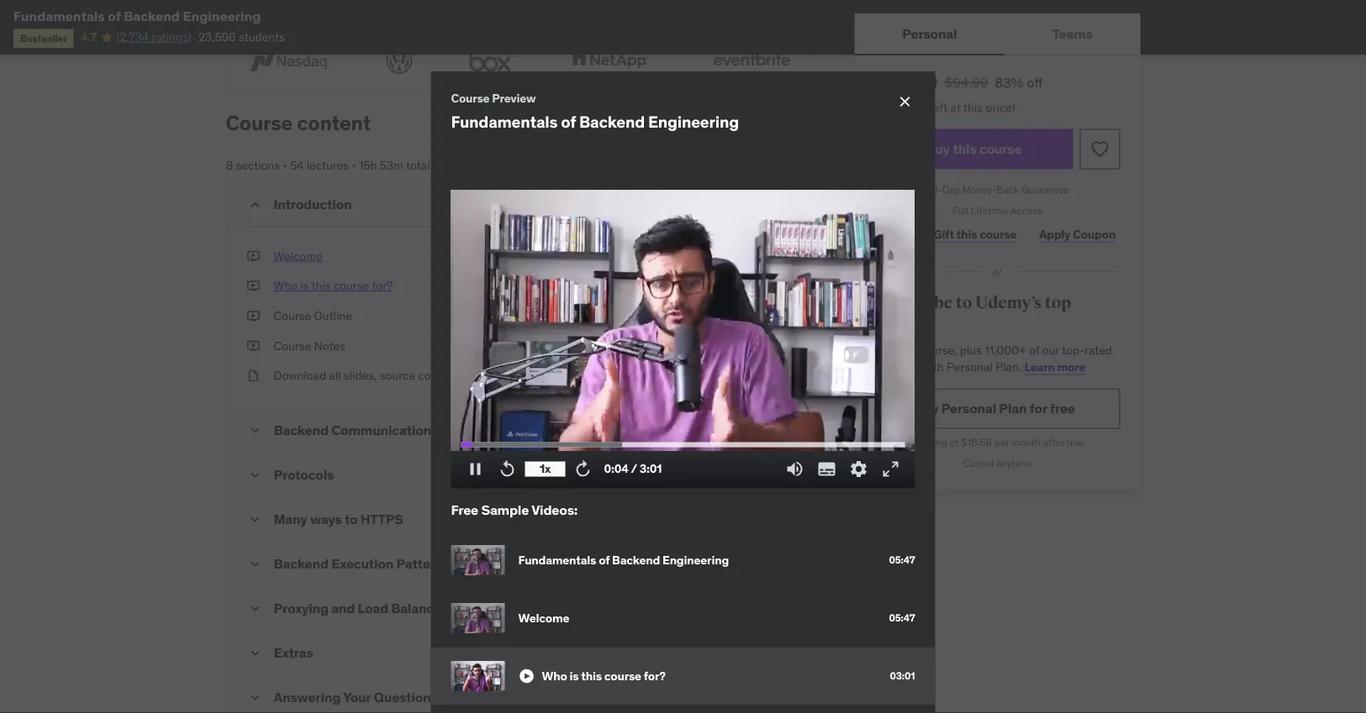 Task type: locate. For each thing, give the bounding box(es) containing it.
0 horizontal spatial who
[[274, 279, 298, 294]]

course notes
[[274, 339, 346, 354]]

tab list
[[855, 13, 1141, 56]]

•
[[283, 158, 287, 173], [352, 158, 356, 173]]

preview for 03:01
[[696, 279, 737, 294]]

0 horizontal spatial more
[[240, 9, 267, 24]]

of inside get this course, plus 11,000+ of our top-rated courses, with personal plan.
[[1030, 343, 1040, 358]]

gift this course
[[934, 227, 1017, 242]]

1 vertical spatial personal
[[947, 359, 993, 375]]

0 vertical spatial learn more link
[[240, 0, 782, 24]]

course up "course notes"
[[274, 309, 311, 324]]

1 horizontal spatial who
[[542, 669, 567, 684]]

54
[[290, 158, 304, 173]]

lectures right 54
[[307, 158, 349, 173]]

1 horizontal spatial for?
[[644, 669, 666, 684]]

who is this course for? inside fundamentals of backend engineering dialog
[[542, 669, 666, 684]]

1 vertical spatial lectures
[[711, 198, 752, 213]]

3 xsmall image from the top
[[247, 368, 260, 385]]

0 horizontal spatial learn more link
[[240, 0, 782, 24]]

course
[[980, 140, 1022, 158], [980, 227, 1017, 242], [334, 279, 369, 294], [605, 669, 642, 684]]

lectures
[[307, 158, 349, 173], [711, 198, 752, 213]]

0 vertical spatial learn
[[752, 0, 782, 8]]

2 vertical spatial xsmall image
[[247, 368, 260, 385]]

03:01 inside fundamentals of backend engineering dialog
[[890, 670, 915, 683]]

bestseller
[[20, 31, 67, 44]]

1 vertical spatial 03:01
[[890, 670, 915, 683]]

engineering inside course preview fundamentals of backend engineering
[[648, 112, 739, 132]]

0 horizontal spatial who is this course for?
[[274, 279, 393, 294]]

all
[[329, 369, 341, 384]]

code
[[418, 369, 444, 384]]

1 horizontal spatial more
[[1058, 359, 1086, 375]]

xsmall image for 10:47
[[247, 308, 260, 325]]

for?
[[372, 279, 393, 294], [644, 669, 666, 684]]

learn
[[752, 0, 782, 8], [1025, 359, 1055, 375]]

slides,
[[344, 369, 377, 384]]

full
[[953, 204, 969, 217]]

2 xsmall image from the top
[[247, 308, 260, 325]]

eventbrite image
[[703, 45, 800, 77]]

4.7
[[81, 29, 97, 44]]

0 vertical spatial welcome
[[274, 249, 322, 264]]

try personal plan for free
[[920, 400, 1075, 417]]

1 vertical spatial learn more link
[[1025, 359, 1086, 375]]

more up students
[[240, 9, 267, 24]]

1 horizontal spatial is
[[570, 669, 579, 684]]

who
[[274, 279, 298, 294], [542, 669, 567, 684]]

learn more link
[[240, 0, 782, 24], [1025, 359, 1086, 375]]

2 vertical spatial 05:47
[[889, 612, 915, 625]]

per
[[995, 436, 1009, 449]]

1 horizontal spatial 03:01
[[890, 670, 915, 683]]

2 xsmall image from the top
[[247, 338, 260, 355]]

0 vertical spatial preview
[[492, 91, 536, 106]]

1 xsmall image from the top
[[247, 249, 260, 265]]

wishlist image
[[1090, 139, 1111, 159]]

0 horizontal spatial for?
[[372, 279, 393, 294]]

1 vertical spatial welcome
[[518, 611, 570, 626]]

at right left
[[951, 100, 961, 115]]

preview for 05:47
[[695, 249, 736, 264]]

1 vertical spatial xsmall image
[[247, 308, 260, 325]]

subscribe
[[875, 293, 953, 314]]

starting
[[911, 436, 948, 449]]

1 xsmall image from the top
[[247, 279, 260, 295]]

learn up eventbrite image
[[752, 0, 782, 8]]

fundamentals up bestseller
[[13, 7, 105, 24]]

0 vertical spatial is
[[300, 279, 309, 294]]

8
[[226, 158, 233, 173]]

personal up $16.58
[[942, 400, 997, 417]]

1 vertical spatial who is this course for?
[[542, 669, 666, 684]]

who inside fundamentals of backend engineering dialog
[[542, 669, 567, 684]]

0 horizontal spatial lectures
[[307, 158, 349, 173]]

udemy's
[[976, 293, 1042, 314]]

0 vertical spatial xsmall image
[[247, 249, 260, 265]]

0 horizontal spatial is
[[300, 279, 309, 294]]

courses,
[[875, 359, 919, 375]]

0 vertical spatial personal
[[903, 25, 957, 42]]

0 vertical spatial engineering
[[183, 7, 261, 24]]

at
[[951, 100, 961, 115], [950, 436, 959, 449]]

back
[[997, 183, 1020, 196]]

course,
[[919, 343, 957, 358]]

0 horizontal spatial learn
[[752, 0, 782, 8]]

1 horizontal spatial who is this course for?
[[542, 669, 666, 684]]

is inside fundamentals of backend engineering dialog
[[570, 669, 579, 684]]

backend
[[124, 7, 180, 24], [579, 112, 645, 132], [612, 553, 660, 568]]

1 vertical spatial who
[[542, 669, 567, 684]]

or
[[993, 265, 1002, 279]]

fundamentals inside course preview fundamentals of backend engineering
[[451, 112, 558, 132]]

lifetime
[[971, 204, 1008, 217]]

small image
[[247, 197, 264, 214], [247, 468, 264, 484], [247, 512, 264, 529], [247, 557, 264, 574], [518, 668, 535, 685], [247, 690, 264, 707]]

get
[[875, 343, 894, 358]]

course down the box image
[[451, 91, 490, 106]]

fundamentals down videos:
[[518, 553, 596, 568]]

0 vertical spatial who is this course for?
[[274, 279, 393, 294]]

lectures right the 5 at right top
[[711, 198, 752, 213]]

0 horizontal spatial fundamentals of backend engineering
[[13, 7, 261, 24]]

0 vertical spatial fundamentals of backend engineering
[[13, 7, 261, 24]]

share button
[[875, 218, 916, 252]]

1 horizontal spatial •
[[352, 158, 356, 173]]

volkswagen image
[[381, 45, 418, 77]]

• left 15h 53m
[[352, 158, 356, 173]]

0:04
[[604, 462, 629, 477]]

15h 53m
[[359, 158, 404, 173]]

1 vertical spatial at
[[950, 436, 959, 449]]

learn more link up the box image
[[240, 0, 782, 24]]

xsmall image left course outline
[[247, 308, 260, 325]]

05:47
[[763, 249, 793, 264], [889, 554, 915, 567], [889, 612, 915, 625]]

1 vertical spatial learn
[[1025, 359, 1055, 375]]

0 vertical spatial xsmall image
[[247, 279, 260, 295]]

1 vertical spatial fundamentals of backend engineering
[[518, 553, 729, 568]]

learn down our
[[1025, 359, 1055, 375]]

close modal image
[[897, 93, 914, 110]]

0 vertical spatial small image
[[247, 423, 264, 440]]

welcome inside fundamentals of backend engineering dialog
[[518, 611, 570, 626]]

teams
[[1053, 25, 1093, 42]]

xsmall image left 'download'
[[247, 368, 260, 385]]

05:47 for welcome
[[889, 612, 915, 625]]

top-
[[1062, 343, 1085, 358]]

for? inside "button"
[[372, 279, 393, 294]]

0 horizontal spatial •
[[283, 158, 287, 173]]

00:04
[[761, 369, 793, 384]]

fundamentals of backend engineering inside fundamentals of backend engineering dialog
[[518, 553, 729, 568]]

0 vertical spatial more
[[240, 9, 267, 24]]

welcome
[[274, 249, 322, 264], [518, 611, 570, 626]]

preview inside course preview fundamentals of backend engineering
[[492, 91, 536, 106]]

03:01
[[764, 279, 793, 294], [890, 670, 915, 683]]

learn more
[[240, 0, 782, 24], [1025, 359, 1086, 375]]

small image
[[247, 423, 264, 440], [247, 601, 264, 618], [247, 646, 264, 663]]

access
[[1011, 204, 1043, 217]]

xsmall image
[[247, 279, 260, 295], [247, 308, 260, 325]]

2 vertical spatial preview
[[696, 279, 737, 294]]

xsmall image left who is this course for? "button"
[[247, 279, 260, 295]]

xsmall image for preview
[[247, 279, 260, 295]]

top
[[1045, 293, 1072, 314]]

for
[[1030, 400, 1048, 417]]

try
[[920, 400, 939, 417]]

03:01 for who is this course for?
[[890, 670, 915, 683]]

2 vertical spatial small image
[[247, 646, 264, 663]]

xsmall image left "course notes"
[[247, 338, 260, 355]]

1 vertical spatial small image
[[247, 601, 264, 618]]

1x
[[540, 462, 551, 477]]

subtitles image
[[817, 460, 837, 480]]

fundamentals down the box image
[[451, 112, 558, 132]]

0 horizontal spatial learn more
[[240, 0, 782, 24]]

learn more up the box image
[[240, 0, 782, 24]]

gift
[[934, 227, 954, 242]]

notes
[[314, 339, 346, 354]]

day
[[943, 183, 960, 196]]

1 vertical spatial fundamentals
[[451, 112, 558, 132]]

1 vertical spatial for?
[[644, 669, 666, 684]]

0 vertical spatial 03:01
[[764, 279, 793, 294]]

• left 54
[[283, 158, 287, 173]]

is
[[300, 279, 309, 294], [570, 669, 579, 684]]

learn more link down our
[[1025, 359, 1086, 375]]

videos:
[[532, 502, 578, 519]]

2 days left at this price!
[[892, 100, 1016, 115]]

learn more down our
[[1025, 359, 1086, 375]]

1 vertical spatial preview
[[695, 249, 736, 264]]

our
[[1043, 343, 1060, 358]]

at left $16.58
[[950, 436, 959, 449]]

trial
[[1067, 436, 1084, 449]]

length
[[433, 158, 467, 173]]

0 vertical spatial at
[[951, 100, 961, 115]]

1 vertical spatial engineering
[[648, 112, 739, 132]]

0 vertical spatial who
[[274, 279, 298, 294]]

more down top-
[[1058, 359, 1086, 375]]

total
[[406, 158, 430, 173]]

course up 'download'
[[274, 339, 311, 354]]

personal down the plus
[[947, 359, 993, 375]]

1 horizontal spatial fundamentals of backend engineering
[[518, 553, 729, 568]]

0 horizontal spatial 03:01
[[764, 279, 793, 294]]

1 horizontal spatial learn more
[[1025, 359, 1086, 375]]

1 vertical spatial backend
[[579, 112, 645, 132]]

nasdaq image
[[240, 45, 337, 77]]

1 vertical spatial is
[[570, 669, 579, 684]]

month
[[1012, 436, 1041, 449]]

anytime
[[997, 457, 1033, 470]]

xsmall image left "welcome" button
[[247, 249, 260, 265]]

personal inside get this course, plus 11,000+ of our top-rated courses, with personal plan.
[[947, 359, 993, 375]]

more
[[240, 9, 267, 24], [1058, 359, 1086, 375]]

0 vertical spatial 05:47
[[763, 249, 793, 264]]

1 small image from the top
[[247, 423, 264, 440]]

0 vertical spatial lectures
[[307, 158, 349, 173]]

left
[[931, 100, 948, 115]]

personal inside button
[[903, 25, 957, 42]]

course outline
[[274, 309, 352, 324]]

course up the sections
[[226, 111, 293, 136]]

1 vertical spatial xsmall image
[[247, 338, 260, 355]]

fundamentals
[[13, 7, 105, 24], [451, 112, 558, 132], [518, 553, 596, 568]]

1 horizontal spatial welcome
[[518, 611, 570, 626]]

xsmall image
[[247, 249, 260, 265], [247, 338, 260, 355], [247, 368, 260, 385]]

content
[[297, 111, 371, 136]]

course
[[451, 91, 490, 106], [226, 111, 293, 136], [274, 309, 311, 324], [274, 339, 311, 354]]

apply coupon button
[[1035, 218, 1121, 252]]

course inside course preview fundamentals of backend engineering
[[451, 91, 490, 106]]

this inside "button"
[[312, 279, 331, 294]]

course inside 'button'
[[980, 140, 1022, 158]]

after
[[1043, 436, 1065, 449]]

3:01
[[640, 462, 662, 477]]

1 vertical spatial learn more
[[1025, 359, 1086, 375]]

0 vertical spatial for?
[[372, 279, 393, 294]]

0 vertical spatial learn more
[[240, 0, 782, 24]]

personal up $15.99
[[903, 25, 957, 42]]

preview
[[492, 91, 536, 106], [695, 249, 736, 264], [696, 279, 737, 294]]

1 vertical spatial 05:47
[[889, 554, 915, 567]]

of
[[108, 7, 121, 24], [561, 112, 576, 132], [1030, 343, 1040, 358], [599, 553, 610, 568]]



Task type: describe. For each thing, give the bounding box(es) containing it.
1 • from the left
[[283, 158, 287, 173]]

forward 5 seconds image
[[573, 460, 593, 480]]

references
[[469, 369, 526, 384]]

is inside who is this course for? "button"
[[300, 279, 309, 294]]

8 sections • 54 lectures • 15h 53m total length
[[226, 158, 467, 173]]

ratings)
[[152, 29, 191, 44]]

fundamentals of backend engineering dialog
[[431, 71, 936, 714]]

download
[[274, 369, 326, 384]]

(2,734
[[116, 29, 149, 44]]

tab list containing personal
[[855, 13, 1141, 56]]

23,596 students
[[198, 29, 285, 44]]

course content
[[226, 111, 371, 136]]

this inside 'button'
[[953, 140, 977, 158]]

23,596
[[198, 29, 236, 44]]

/
[[631, 462, 637, 477]]

xsmall image for course notes
[[247, 338, 260, 355]]

get this course, plus 11,000+ of our top-rated courses, with personal plan.
[[875, 343, 1113, 375]]

backend inside course preview fundamentals of backend engineering
[[579, 112, 645, 132]]

guarantee
[[1022, 183, 1069, 196]]

$15.99
[[875, 70, 938, 95]]

2
[[892, 100, 899, 115]]

days
[[902, 100, 928, 115]]

pause image
[[465, 460, 486, 480]]

1 vertical spatial more
[[1058, 359, 1086, 375]]

2 small image from the top
[[247, 601, 264, 618]]

settings image
[[849, 460, 869, 480]]

free
[[1050, 400, 1075, 417]]

box image
[[462, 45, 518, 77]]

5 lectures
[[701, 198, 752, 213]]

0 horizontal spatial welcome
[[274, 249, 322, 264]]

courses
[[875, 315, 936, 335]]

cancel
[[963, 457, 994, 470]]

introduction
[[274, 196, 352, 214]]

coupon
[[1073, 227, 1116, 242]]

05:47 for fundamentals of backend engineering
[[889, 554, 915, 567]]

buy this course button
[[875, 129, 1074, 170]]

rewind 5 seconds image
[[497, 460, 518, 480]]

this inside get this course, plus 11,000+ of our top-rated courses, with personal plan.
[[897, 343, 916, 358]]

sample
[[481, 502, 529, 519]]

03:30
[[762, 339, 793, 354]]

netapp image
[[563, 45, 659, 77]]

more inside learn more
[[240, 9, 267, 24]]

83%
[[995, 74, 1024, 91]]

2 vertical spatial fundamentals
[[518, 553, 596, 568]]

price!
[[986, 100, 1016, 115]]

11,000+
[[985, 343, 1027, 358]]

and
[[447, 369, 467, 384]]

10:47
[[765, 309, 793, 324]]

30-
[[926, 183, 943, 196]]

30-day money-back guarantee full lifetime access
[[926, 183, 1069, 217]]

apply
[[1040, 227, 1071, 242]]

course for course notes
[[274, 339, 311, 354]]

03:01 for preview
[[764, 279, 793, 294]]

5
[[701, 198, 708, 213]]

for? inside fundamentals of backend engineering dialog
[[644, 669, 666, 684]]

buy this course
[[926, 140, 1022, 158]]

23min
[[761, 198, 793, 213]]

1 horizontal spatial learn
[[1025, 359, 1055, 375]]

$16.58
[[961, 436, 992, 449]]

with
[[922, 359, 944, 375]]

at inside starting at $16.58 per month after trial cancel anytime
[[950, 436, 959, 449]]

subscribe to udemy's top courses
[[875, 293, 1072, 335]]

personal button
[[855, 13, 1005, 54]]

course for course preview fundamentals of backend engineering
[[451, 91, 490, 106]]

0 vertical spatial fundamentals
[[13, 7, 105, 24]]

fullscreen image
[[881, 460, 901, 480]]

free sample videos:
[[451, 502, 578, 519]]

rated
[[1085, 343, 1113, 358]]

progress bar slider
[[461, 435, 905, 455]]

course for course outline
[[274, 309, 311, 324]]

this inside fundamentals of backend engineering dialog
[[581, 669, 602, 684]]

off
[[1027, 74, 1043, 91]]

1 horizontal spatial lectures
[[711, 198, 752, 213]]

1 horizontal spatial learn more link
[[1025, 359, 1086, 375]]

starting at $16.58 per month after trial cancel anytime
[[911, 436, 1084, 470]]

gift this course link
[[929, 218, 1022, 252]]

mute image
[[785, 460, 805, 480]]

who inside "button"
[[274, 279, 298, 294]]

2 vertical spatial backend
[[612, 553, 660, 568]]

welcome button
[[274, 249, 322, 265]]

plus
[[960, 343, 982, 358]]

of inside course preview fundamentals of backend engineering
[[561, 112, 576, 132]]

2 vertical spatial engineering
[[663, 553, 729, 568]]

share
[[880, 227, 911, 242]]

2 • from the left
[[352, 158, 356, 173]]

course inside fundamentals of backend engineering dialog
[[605, 669, 642, 684]]

$15.99 $94.99 83% off
[[875, 70, 1043, 95]]

0:04 / 3:01
[[604, 462, 662, 477]]

xsmall image for download all slides, source code and references
[[247, 368, 260, 385]]

0 vertical spatial backend
[[124, 7, 180, 24]]

teams button
[[1005, 13, 1141, 54]]

$94.99
[[945, 74, 989, 91]]

course preview fundamentals of backend engineering
[[451, 91, 739, 132]]

try personal plan for free link
[[875, 389, 1121, 429]]

3 small image from the top
[[247, 646, 264, 663]]

buy
[[926, 140, 950, 158]]

2 vertical spatial personal
[[942, 400, 997, 417]]

1x button
[[525, 455, 566, 484]]

plan.
[[996, 359, 1022, 375]]

who is this course for? button
[[274, 279, 393, 295]]

(2,734 ratings)
[[116, 29, 191, 44]]

download all slides, source code and references
[[274, 369, 526, 384]]

course for course content
[[226, 111, 293, 136]]

to
[[956, 293, 972, 314]]

source
[[380, 369, 415, 384]]

course inside "button"
[[334, 279, 369, 294]]

free
[[451, 502, 479, 519]]



Task type: vqa. For each thing, say whether or not it's contained in the screenshot.
the bottom Fundamentals
yes



